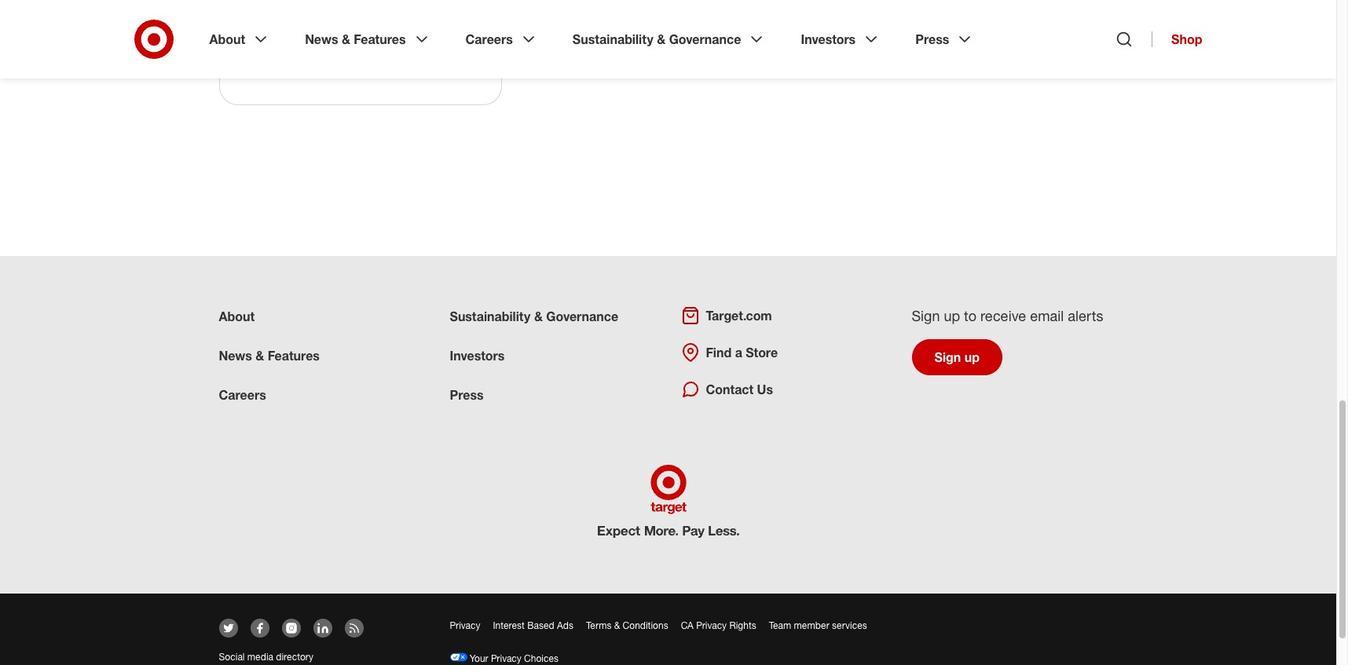 Task type: vqa. For each thing, say whether or not it's contained in the screenshot.
middle collection
no



Task type: describe. For each thing, give the bounding box(es) containing it.
target.com link
[[681, 306, 772, 325]]

shop
[[1171, 31, 1202, 47]]

3 fill image from the left
[[316, 622, 329, 634]]

news & features link for careers link associated with sustainability & governance link associated with the about link to the top
[[294, 19, 442, 60]]

2 fill image from the left
[[285, 622, 297, 634]]

news for careers link associated with bottommost the about link's sustainability & governance link's news & features link
[[219, 348, 252, 363]]

alerts
[[1068, 307, 1103, 324]]

ca privacy rights
[[681, 620, 756, 631]]

a
[[735, 345, 742, 360]]

social media directory
[[219, 651, 314, 663]]

target.com
[[706, 308, 772, 323]]

0 vertical spatial sustainability & governance
[[573, 31, 741, 47]]

team
[[769, 620, 791, 631]]

media
[[247, 651, 273, 663]]

sign for sign up to receive email alerts
[[912, 307, 940, 324]]

about for bottommost the about link
[[219, 308, 255, 324]]

terms & conditions
[[586, 620, 668, 631]]

1 fill image from the left
[[253, 622, 266, 634]]

sustainability & governance link for bottommost the about link
[[450, 308, 618, 324]]

social media directory link
[[219, 651, 314, 663]]

news & features for careers link associated with sustainability & governance link associated with the about link to the top news & features link
[[305, 31, 406, 47]]

governance for sustainability & governance link associated with the about link to the top
[[669, 31, 741, 47]]

shop link
[[1152, 31, 1202, 47]]

up for sign up
[[964, 349, 980, 365]]

investors link for press link for sustainability & governance link associated with the about link to the top
[[790, 19, 892, 60]]

find a store link
[[681, 343, 778, 362]]

sustainability for sustainability & governance link associated with the about link to the top
[[573, 31, 653, 47]]

0 horizontal spatial careers
[[219, 387, 266, 403]]

interest
[[493, 620, 525, 631]]

your
[[470, 653, 488, 664]]

fill image
[[222, 622, 235, 634]]

based
[[527, 620, 554, 631]]

0 vertical spatial careers
[[466, 31, 513, 47]]

1 vertical spatial about link
[[219, 308, 255, 324]]

terms & conditions link
[[586, 620, 668, 631]]

careers link for bottommost the about link's sustainability & governance link
[[219, 387, 266, 403]]

up for sign up to receive email alerts
[[944, 307, 960, 324]]

terms
[[586, 620, 612, 631]]

news for careers link associated with sustainability & governance link associated with the about link to the top news & features link
[[305, 31, 338, 47]]

news & features for careers link associated with bottommost the about link's sustainability & governance link's news & features link
[[219, 348, 320, 363]]

0 vertical spatial features
[[354, 31, 406, 47]]

governance for bottommost the about link's sustainability & governance link
[[546, 308, 618, 324]]

ca privacy rights link
[[681, 620, 756, 631]]

privacy link
[[450, 620, 480, 631]]

your privacy choices link
[[450, 653, 559, 664]]

your privacy choices
[[467, 653, 559, 664]]

ads
[[557, 620, 573, 631]]

press link for sustainability & governance link associated with the about link to the top
[[904, 19, 985, 60]]

sign up to receive email alerts
[[912, 307, 1103, 324]]

0 horizontal spatial investors
[[450, 348, 505, 363]]

0 vertical spatial investors
[[801, 31, 856, 47]]



Task type: locate. For each thing, give the bounding box(es) containing it.
sign up
[[934, 349, 980, 365]]

careers
[[466, 31, 513, 47], [219, 387, 266, 403]]

team member services link
[[769, 620, 867, 631]]

ca
[[681, 620, 694, 631]]

0 vertical spatial news & features link
[[294, 19, 442, 60]]

sign
[[912, 307, 940, 324], [934, 349, 961, 365]]

choices
[[524, 653, 559, 664]]

features
[[354, 31, 406, 47], [268, 348, 320, 363]]

press link
[[904, 19, 985, 60], [450, 387, 484, 403]]

0 horizontal spatial investors link
[[450, 348, 505, 363]]

services
[[832, 620, 867, 631]]

social
[[219, 651, 245, 663]]

privacy right your
[[491, 653, 521, 664]]

1 horizontal spatial press
[[915, 31, 949, 47]]

1 horizontal spatial investors
[[801, 31, 856, 47]]

store
[[746, 345, 778, 360]]

0 horizontal spatial news
[[219, 348, 252, 363]]

news & features link
[[294, 19, 442, 60], [219, 348, 320, 363]]

1 vertical spatial news
[[219, 348, 252, 363]]

target. expect more. pay less. image
[[597, 465, 739, 538]]

press
[[915, 31, 949, 47], [450, 387, 484, 403]]

1 horizontal spatial investors link
[[790, 19, 892, 60]]

contact us
[[706, 382, 773, 397]]

0 vertical spatial news & features
[[305, 31, 406, 47]]

to
[[964, 307, 977, 324]]

sign inside 'link'
[[934, 349, 961, 365]]

0 horizontal spatial up
[[944, 307, 960, 324]]

1 vertical spatial sustainability
[[450, 308, 531, 324]]

sustainability
[[573, 31, 653, 47], [450, 308, 531, 324]]

press link for bottommost the about link's sustainability & governance link
[[450, 387, 484, 403]]

1 horizontal spatial governance
[[669, 31, 741, 47]]

0 vertical spatial about
[[209, 31, 245, 47]]

0 vertical spatial about link
[[198, 19, 281, 60]]

sustainability & governance link
[[562, 19, 777, 60], [450, 308, 618, 324]]

careers link for sustainability & governance link associated with the about link to the top
[[455, 19, 549, 60]]

contact us link
[[681, 380, 773, 399]]

0 horizontal spatial sustainability
[[450, 308, 531, 324]]

careers link
[[455, 19, 549, 60], [219, 387, 266, 403]]

interest based ads
[[493, 620, 573, 631]]

rights
[[729, 620, 756, 631]]

1 horizontal spatial press link
[[904, 19, 985, 60]]

0 horizontal spatial privacy
[[450, 620, 480, 631]]

privacy for ca privacy rights
[[696, 620, 727, 631]]

1 horizontal spatial sustainability
[[573, 31, 653, 47]]

1 vertical spatial careers
[[219, 387, 266, 403]]

1 horizontal spatial privacy
[[491, 653, 521, 664]]

0 horizontal spatial careers link
[[219, 387, 266, 403]]

0 horizontal spatial press
[[450, 387, 484, 403]]

sign down sign up to receive email alerts
[[934, 349, 961, 365]]

news
[[305, 31, 338, 47], [219, 348, 252, 363]]

us
[[757, 382, 773, 397]]

0 vertical spatial governance
[[669, 31, 741, 47]]

investors
[[801, 31, 856, 47], [450, 348, 505, 363]]

1 vertical spatial sustainability & governance
[[450, 308, 618, 324]]

sustainability for bottommost the about link's sustainability & governance link
[[450, 308, 531, 324]]

sustainability & governance
[[573, 31, 741, 47], [450, 308, 618, 324]]

investors link for press link for bottommost the about link's sustainability & governance link
[[450, 348, 505, 363]]

contact
[[706, 382, 753, 397]]

find
[[706, 345, 732, 360]]

1 vertical spatial about
[[219, 308, 255, 324]]

sustainability & governance link for the about link to the top
[[562, 19, 777, 60]]

interest based ads link
[[493, 620, 573, 631]]

1 vertical spatial governance
[[546, 308, 618, 324]]

sign for sign up
[[934, 349, 961, 365]]

1 vertical spatial investors
[[450, 348, 505, 363]]

fill image
[[253, 622, 266, 634], [285, 622, 297, 634], [316, 622, 329, 634]]

about
[[209, 31, 245, 47], [219, 308, 255, 324]]

sign up link
[[912, 339, 1002, 375]]

1 vertical spatial press
[[450, 387, 484, 403]]

up
[[944, 307, 960, 324], [964, 349, 980, 365]]

press for press link for bottommost the about link's sustainability & governance link
[[450, 387, 484, 403]]

find a store
[[706, 345, 778, 360]]

privacy
[[450, 620, 480, 631], [696, 620, 727, 631], [491, 653, 521, 664]]

1 vertical spatial news & features link
[[219, 348, 320, 363]]

member
[[794, 620, 829, 631]]

team member services
[[769, 620, 867, 631]]

0 horizontal spatial governance
[[546, 308, 618, 324]]

1 vertical spatial features
[[268, 348, 320, 363]]

news & features link for careers link associated with bottommost the about link's sustainability & governance link
[[219, 348, 320, 363]]

receive
[[980, 307, 1026, 324]]

1 vertical spatial sign
[[934, 349, 961, 365]]

&
[[342, 31, 350, 47], [657, 31, 666, 47], [534, 308, 543, 324], [256, 348, 264, 363], [614, 620, 620, 631]]

up down to
[[964, 349, 980, 365]]

privacy right ca
[[696, 620, 727, 631]]

governance
[[669, 31, 741, 47], [546, 308, 618, 324]]

1 vertical spatial up
[[964, 349, 980, 365]]

1 horizontal spatial careers
[[466, 31, 513, 47]]

sign left to
[[912, 307, 940, 324]]

about for the about link to the top
[[209, 31, 245, 47]]

0 vertical spatial up
[[944, 307, 960, 324]]

1 vertical spatial sustainability & governance link
[[450, 308, 618, 324]]

1 horizontal spatial fill image
[[285, 622, 297, 634]]

1 horizontal spatial news
[[305, 31, 338, 47]]

about link
[[198, 19, 281, 60], [219, 308, 255, 324]]

directory
[[276, 651, 314, 663]]

privacy for your privacy choices
[[491, 653, 521, 664]]

1 vertical spatial press link
[[450, 387, 484, 403]]

investors link
[[790, 19, 892, 60], [450, 348, 505, 363]]

up inside 'link'
[[964, 349, 980, 365]]

0 horizontal spatial fill image
[[253, 622, 266, 634]]

1 vertical spatial careers link
[[219, 387, 266, 403]]

2 horizontal spatial fill image
[[316, 622, 329, 634]]

1 horizontal spatial features
[[354, 31, 406, 47]]

0 horizontal spatial press link
[[450, 387, 484, 403]]

1 horizontal spatial up
[[964, 349, 980, 365]]

0 vertical spatial sustainability
[[573, 31, 653, 47]]

0 vertical spatial sign
[[912, 307, 940, 324]]

news & features inside news & features link
[[305, 31, 406, 47]]

press for press link for sustainability & governance link associated with the about link to the top
[[915, 31, 949, 47]]

email
[[1030, 307, 1064, 324]]

1 vertical spatial investors link
[[450, 348, 505, 363]]

0 vertical spatial careers link
[[455, 19, 549, 60]]

1 horizontal spatial careers link
[[455, 19, 549, 60]]

0 vertical spatial sustainability & governance link
[[562, 19, 777, 60]]

privacy up your
[[450, 620, 480, 631]]

1 vertical spatial news & features
[[219, 348, 320, 363]]

0 vertical spatial news
[[305, 31, 338, 47]]

2 horizontal spatial privacy
[[696, 620, 727, 631]]

0 vertical spatial press
[[915, 31, 949, 47]]

0 vertical spatial investors link
[[790, 19, 892, 60]]

up left to
[[944, 307, 960, 324]]

conditions
[[623, 620, 668, 631]]

0 vertical spatial press link
[[904, 19, 985, 60]]

0 horizontal spatial features
[[268, 348, 320, 363]]

news & features
[[305, 31, 406, 47], [219, 348, 320, 363]]



